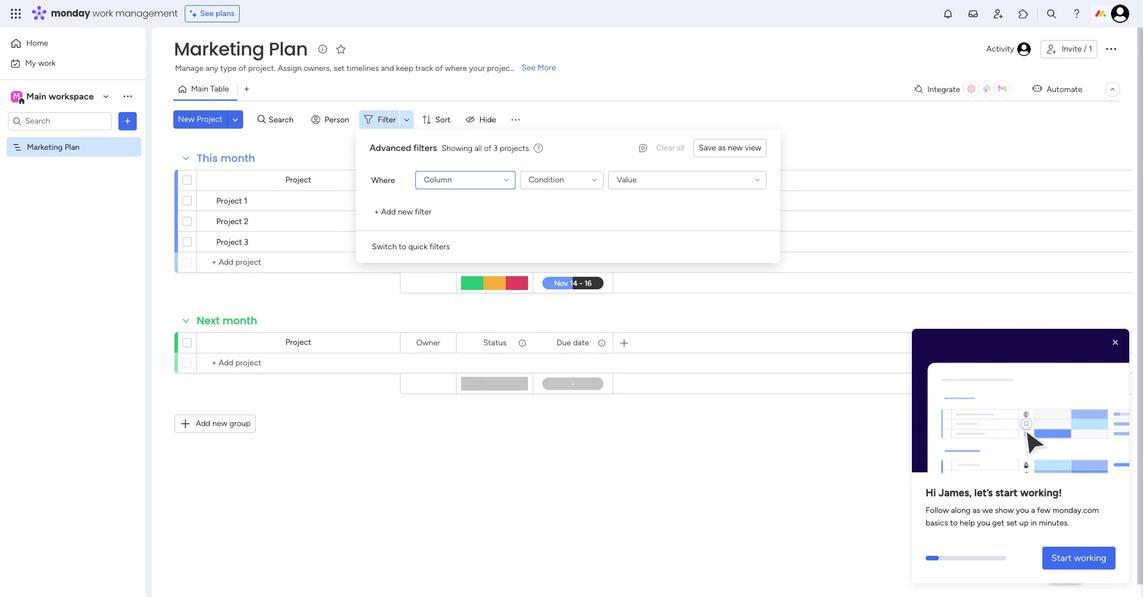 Task type: locate. For each thing, give the bounding box(es) containing it.
lottie animation element
[[912, 329, 1129, 477]]

1 date from the top
[[573, 175, 589, 185]]

table
[[210, 84, 229, 94]]

1 vertical spatial owner field
[[413, 337, 443, 349]]

filters down sort popup button
[[413, 142, 437, 153]]

0 vertical spatial date
[[573, 175, 589, 185]]

1 horizontal spatial you
[[1016, 506, 1029, 516]]

0 vertical spatial you
[[1016, 506, 1029, 516]]

1 vertical spatial marketing
[[27, 142, 63, 152]]

1 vertical spatial status field
[[480, 337, 509, 349]]

set
[[333, 64, 345, 73], [1006, 519, 1018, 528]]

project 1
[[216, 196, 247, 206]]

where
[[445, 64, 467, 73]]

0 vertical spatial work
[[92, 7, 113, 20]]

of
[[239, 64, 246, 73], [435, 64, 443, 73], [484, 143, 492, 153]]

1 vertical spatial due date
[[557, 338, 589, 348]]

0 horizontal spatial all
[[475, 143, 482, 153]]

working!
[[1020, 487, 1062, 500]]

1 vertical spatial due
[[557, 338, 571, 348]]

this
[[197, 151, 218, 165]]

1 vertical spatial 1
[[244, 196, 247, 206]]

project
[[487, 64, 513, 73]]

see plans button
[[185, 5, 240, 22]]

progress bar
[[926, 556, 939, 561]]

marketing up any
[[174, 36, 264, 62]]

all right showing
[[475, 143, 482, 153]]

help
[[1056, 568, 1076, 580]]

close image
[[1110, 337, 1121, 348]]

home button
[[7, 34, 123, 53]]

3 left projects on the top
[[494, 143, 498, 153]]

0 horizontal spatial 1
[[244, 196, 247, 206]]

as right 'save'
[[718, 143, 726, 153]]

track
[[415, 64, 433, 73]]

add left group
[[196, 419, 210, 429]]

1 due date field from the top
[[554, 174, 592, 187]]

save as new view button
[[694, 139, 767, 157]]

dapulse integrations image
[[914, 85, 923, 94]]

of left projects on the top
[[484, 143, 492, 153]]

0 horizontal spatial to
[[399, 242, 406, 252]]

arrow down image
[[400, 113, 414, 126]]

few
[[1037, 506, 1051, 516]]

project
[[197, 114, 222, 124], [285, 175, 311, 185], [216, 196, 242, 206], [216, 217, 242, 227], [216, 237, 242, 247], [285, 338, 311, 347]]

0 vertical spatial owner
[[416, 175, 440, 185]]

2 date from the top
[[573, 338, 589, 348]]

add new group
[[196, 419, 251, 429]]

filters right quick
[[430, 242, 450, 252]]

0 horizontal spatial see
[[200, 9, 214, 18]]

option
[[0, 137, 146, 139]]

1 horizontal spatial marketing plan
[[174, 36, 308, 62]]

0 vertical spatial owner field
[[413, 174, 443, 187]]

set inside the follow along as we show you a few monday.com basics to help you get set up in minutes.
[[1006, 519, 1018, 528]]

new left group
[[212, 419, 227, 429]]

+ add new filter
[[374, 207, 432, 217]]

0 horizontal spatial marketing
[[27, 142, 63, 152]]

0 vertical spatial see
[[200, 9, 214, 18]]

Due date field
[[554, 174, 592, 187], [554, 337, 592, 349]]

3 down 2
[[244, 237, 248, 247]]

1 owner field from the top
[[413, 174, 443, 187]]

1 vertical spatial month
[[223, 314, 257, 328]]

new left view
[[728, 143, 743, 153]]

0 vertical spatial month
[[220, 151, 255, 165]]

1 vertical spatial to
[[950, 519, 958, 528]]

2 due from the top
[[557, 338, 571, 348]]

0 vertical spatial as
[[718, 143, 726, 153]]

invite / 1 button
[[1041, 40, 1097, 58]]

0 horizontal spatial 3
[[244, 237, 248, 247]]

2 due date from the top
[[557, 338, 589, 348]]

0 vertical spatial 1
[[1089, 44, 1092, 54]]

main table button
[[173, 80, 238, 98]]

main
[[191, 84, 208, 94], [26, 91, 46, 102]]

2 horizontal spatial of
[[484, 143, 492, 153]]

v2 search image
[[257, 113, 266, 126]]

2
[[244, 217, 249, 227]]

2 horizontal spatial new
[[728, 143, 743, 153]]

1 horizontal spatial see
[[522, 63, 535, 73]]

set left up
[[1006, 519, 1018, 528]]

0 horizontal spatial main
[[26, 91, 46, 102]]

filter button
[[360, 110, 414, 129]]

clear all button
[[652, 139, 689, 157]]

as
[[718, 143, 726, 153], [973, 506, 980, 516]]

0 vertical spatial filters
[[413, 142, 437, 153]]

follow along as we show you a few monday.com basics to help you get set up in minutes.
[[926, 506, 1099, 528]]

invite members image
[[993, 8, 1004, 19]]

new left filter
[[398, 207, 413, 217]]

more
[[537, 63, 556, 73]]

+ Add project text field
[[203, 256, 395, 269], [203, 356, 395, 370]]

1 status field from the top
[[480, 174, 509, 187]]

add to favorites image
[[335, 43, 347, 55]]

see left plans
[[200, 9, 214, 18]]

due date
[[557, 175, 589, 185], [557, 338, 589, 348]]

add
[[381, 207, 396, 217], [196, 419, 210, 429]]

0 vertical spatial due
[[557, 175, 571, 185]]

1 horizontal spatial to
[[950, 519, 958, 528]]

1 vertical spatial 3
[[244, 237, 248, 247]]

marketing plan
[[174, 36, 308, 62], [27, 142, 80, 152]]

working
[[1074, 553, 1107, 564]]

0 horizontal spatial plan
[[65, 142, 80, 152]]

1 inside button
[[1089, 44, 1092, 54]]

Marketing Plan field
[[171, 36, 311, 62]]

start working button
[[1042, 547, 1116, 570]]

0 vertical spatial status
[[483, 175, 507, 185]]

1 vertical spatial plan
[[65, 142, 80, 152]]

marketing plan up type
[[174, 36, 308, 62]]

switch to quick filters button
[[367, 238, 454, 256]]

of right track
[[435, 64, 443, 73]]

filters inside button
[[430, 242, 450, 252]]

project inside button
[[197, 114, 222, 124]]

plan up assign
[[269, 36, 308, 62]]

see
[[200, 9, 214, 18], [522, 63, 535, 73]]

2 owner from the top
[[416, 338, 440, 348]]

Status field
[[480, 174, 509, 187], [480, 337, 509, 349]]

your
[[469, 64, 485, 73]]

0 horizontal spatial set
[[333, 64, 345, 73]]

0 vertical spatial add
[[381, 207, 396, 217]]

where
[[371, 175, 395, 185]]

main for main table
[[191, 84, 208, 94]]

1 horizontal spatial work
[[92, 7, 113, 20]]

1 horizontal spatial main
[[191, 84, 208, 94]]

month for this month
[[220, 151, 255, 165]]

filters
[[413, 142, 437, 153], [430, 242, 450, 252]]

switch
[[372, 242, 397, 252]]

1 horizontal spatial 3
[[494, 143, 498, 153]]

filter
[[415, 207, 432, 217]]

0 vertical spatial + add project text field
[[203, 256, 395, 269]]

work
[[92, 7, 113, 20], [38, 58, 56, 68]]

1 vertical spatial due date field
[[554, 337, 592, 349]]

all right clear
[[677, 143, 685, 153]]

1 vertical spatial as
[[973, 506, 980, 516]]

0 horizontal spatial add
[[196, 419, 210, 429]]

activity button
[[982, 40, 1036, 58]]

column information image
[[597, 176, 606, 185], [518, 338, 527, 348], [597, 338, 606, 348]]

you left a
[[1016, 506, 1029, 516]]

save
[[699, 143, 716, 153]]

main inside workspace selection element
[[26, 91, 46, 102]]

as left we
[[973, 506, 980, 516]]

0 vertical spatial 3
[[494, 143, 498, 153]]

to inside the follow along as we show you a few monday.com basics to help you get set up in minutes.
[[950, 519, 958, 528]]

Search field
[[266, 112, 300, 128]]

work right my
[[38, 58, 56, 68]]

1 horizontal spatial add
[[381, 207, 396, 217]]

sort
[[435, 115, 451, 124]]

workspace options image
[[122, 91, 133, 102]]

due
[[557, 175, 571, 185], [557, 338, 571, 348]]

basics
[[926, 519, 948, 528]]

menu image
[[510, 114, 521, 125]]

1 horizontal spatial all
[[677, 143, 685, 153]]

see left more
[[522, 63, 535, 73]]

value
[[617, 175, 637, 185]]

see inside button
[[200, 9, 214, 18]]

1 vertical spatial you
[[977, 519, 990, 528]]

marketing inside list box
[[27, 142, 63, 152]]

to left help on the bottom of the page
[[950, 519, 958, 528]]

0 vertical spatial plan
[[269, 36, 308, 62]]

1 all from the left
[[677, 143, 685, 153]]

0 horizontal spatial work
[[38, 58, 56, 68]]

marketing
[[174, 36, 264, 62], [27, 142, 63, 152]]

apps image
[[1018, 8, 1029, 19]]

add inside add new group button
[[196, 419, 210, 429]]

0 vertical spatial due date
[[557, 175, 589, 185]]

0 vertical spatial to
[[399, 242, 406, 252]]

month inside field
[[223, 314, 257, 328]]

2 vertical spatial new
[[212, 419, 227, 429]]

0 horizontal spatial marketing plan
[[27, 142, 80, 152]]

1 horizontal spatial 1
[[1089, 44, 1092, 54]]

date for 2nd 'due date' field from the bottom
[[573, 175, 589, 185]]

2 owner field from the top
[[413, 337, 443, 349]]

month right next
[[223, 314, 257, 328]]

owner
[[416, 175, 440, 185], [416, 338, 440, 348]]

month inside field
[[220, 151, 255, 165]]

1 right / on the right top
[[1089, 44, 1092, 54]]

1 vertical spatial filters
[[430, 242, 450, 252]]

hide button
[[461, 110, 503, 129]]

1 vertical spatial set
[[1006, 519, 1018, 528]]

0 vertical spatial due date field
[[554, 174, 592, 187]]

main left table
[[191, 84, 208, 94]]

Owner field
[[413, 174, 443, 187], [413, 337, 443, 349]]

to inside button
[[399, 242, 406, 252]]

1 up 2
[[244, 196, 247, 206]]

see plans
[[200, 9, 235, 18]]

main right workspace image
[[26, 91, 46, 102]]

marketing plan down search in workspace field
[[27, 142, 80, 152]]

main table
[[191, 84, 229, 94]]

activity
[[987, 44, 1014, 54]]

2 all from the left
[[475, 143, 482, 153]]

collapse board header image
[[1108, 85, 1117, 94]]

work inside my work button
[[38, 58, 56, 68]]

to left quick
[[399, 242, 406, 252]]

0 vertical spatial status field
[[480, 174, 509, 187]]

work right monday
[[92, 7, 113, 20]]

3 inside advanced filters showing all of 3 projects
[[494, 143, 498, 153]]

james peterson image
[[1111, 5, 1129, 23]]

new
[[178, 114, 195, 124]]

0 horizontal spatial you
[[977, 519, 990, 528]]

see more link
[[521, 62, 557, 74]]

advanced
[[370, 142, 411, 153]]

integrate
[[927, 84, 960, 94]]

status
[[483, 175, 507, 185], [483, 338, 507, 348]]

monday
[[51, 7, 90, 20]]

set down add to favorites icon
[[333, 64, 345, 73]]

you
[[1016, 506, 1029, 516], [977, 519, 990, 528]]

management
[[115, 7, 178, 20]]

add right +
[[381, 207, 396, 217]]

month right this
[[220, 151, 255, 165]]

new inside "button"
[[728, 143, 743, 153]]

work for monday
[[92, 7, 113, 20]]

1 due date from the top
[[557, 175, 589, 185]]

marketing down search in workspace field
[[27, 142, 63, 152]]

0 horizontal spatial as
[[718, 143, 726, 153]]

1 vertical spatial date
[[573, 338, 589, 348]]

1 vertical spatial + add project text field
[[203, 356, 395, 370]]

james,
[[939, 487, 972, 500]]

0 vertical spatial new
[[728, 143, 743, 153]]

plan down search in workspace field
[[65, 142, 80, 152]]

0 vertical spatial marketing
[[174, 36, 264, 62]]

my work button
[[7, 54, 123, 72]]

new
[[728, 143, 743, 153], [398, 207, 413, 217], [212, 419, 227, 429]]

1 horizontal spatial as
[[973, 506, 980, 516]]

1 horizontal spatial set
[[1006, 519, 1018, 528]]

1 vertical spatial owner
[[416, 338, 440, 348]]

1 vertical spatial new
[[398, 207, 413, 217]]

you down we
[[977, 519, 990, 528]]

1 vertical spatial status
[[483, 338, 507, 348]]

1 vertical spatial add
[[196, 419, 210, 429]]

we
[[982, 506, 993, 516]]

1 vertical spatial see
[[522, 63, 535, 73]]

home
[[26, 38, 48, 48]]

main inside button
[[191, 84, 208, 94]]

1 vertical spatial work
[[38, 58, 56, 68]]

1 vertical spatial marketing plan
[[27, 142, 80, 152]]

3
[[494, 143, 498, 153], [244, 237, 248, 247]]

projects
[[500, 143, 529, 153]]

1 owner from the top
[[416, 175, 440, 185]]

main workspace
[[26, 91, 94, 102]]

to
[[399, 242, 406, 252], [950, 519, 958, 528]]

1 horizontal spatial new
[[398, 207, 413, 217]]

of right type
[[239, 64, 246, 73]]



Task type: vqa. For each thing, say whether or not it's contained in the screenshot.
lottie animation element
yes



Task type: describe. For each thing, give the bounding box(es) containing it.
owner for 2nd owner field from the top
[[416, 338, 440, 348]]

owners,
[[304, 64, 332, 73]]

save as new view
[[699, 143, 762, 153]]

quick
[[408, 242, 428, 252]]

new project button
[[173, 110, 227, 129]]

select product image
[[10, 8, 22, 19]]

help button
[[1046, 565, 1086, 584]]

up
[[1019, 519, 1029, 528]]

manage any type of project. assign owners, set timelines and keep track of where your project stands.
[[175, 64, 540, 73]]

add inside + add new filter button
[[381, 207, 396, 217]]

new project
[[178, 114, 222, 124]]

2 status field from the top
[[480, 337, 509, 349]]

show board description image
[[316, 43, 329, 55]]

1 due from the top
[[557, 175, 571, 185]]

monday work management
[[51, 7, 178, 20]]

start working
[[1051, 553, 1107, 564]]

inbox image
[[968, 8, 979, 19]]

workspace selection element
[[11, 90, 96, 104]]

0 horizontal spatial of
[[239, 64, 246, 73]]

person button
[[306, 110, 356, 129]]

add view image
[[244, 85, 249, 94]]

this month
[[197, 151, 255, 165]]

1 status from the top
[[483, 175, 507, 185]]

m
[[13, 91, 20, 101]]

clear all
[[656, 143, 685, 153]]

autopilot image
[[1032, 81, 1042, 96]]

due date for second 'due date' field from the top
[[557, 338, 589, 348]]

switch to quick filters
[[372, 242, 450, 252]]

person
[[325, 115, 349, 124]]

hide
[[479, 115, 496, 124]]

column
[[424, 175, 452, 185]]

help image
[[1071, 8, 1083, 19]]

angle down image
[[233, 115, 238, 124]]

Next month field
[[194, 314, 260, 328]]

hi james, let's start working!
[[926, 487, 1062, 500]]

Search in workspace field
[[24, 114, 96, 128]]

+ add new filter button
[[370, 203, 436, 221]]

let's
[[974, 487, 993, 500]]

add new group button
[[175, 415, 256, 433]]

next month
[[197, 314, 257, 328]]

learn more image
[[534, 143, 543, 154]]

new for filter
[[398, 207, 413, 217]]

help
[[960, 519, 975, 528]]

in
[[1031, 519, 1037, 528]]

condition
[[529, 175, 564, 185]]

v2 user feedback image
[[639, 142, 647, 154]]

follow
[[926, 506, 949, 516]]

2 due date field from the top
[[554, 337, 592, 349]]

work for my
[[38, 58, 56, 68]]

column information image for due date
[[597, 338, 606, 348]]

clear
[[656, 143, 675, 153]]

group
[[229, 419, 251, 429]]

project.
[[248, 64, 276, 73]]

0 horizontal spatial new
[[212, 419, 227, 429]]

start
[[995, 487, 1018, 500]]

my work
[[25, 58, 56, 68]]

due date for 2nd 'due date' field from the bottom
[[557, 175, 589, 185]]

invite / 1
[[1062, 44, 1092, 54]]

1 horizontal spatial of
[[435, 64, 443, 73]]

as inside "button"
[[718, 143, 726, 153]]

of inside advanced filters showing all of 3 projects
[[484, 143, 492, 153]]

main for main workspace
[[26, 91, 46, 102]]

my
[[25, 58, 36, 68]]

project 3
[[216, 237, 248, 247]]

filter
[[378, 115, 396, 124]]

month for next month
[[223, 314, 257, 328]]

see for see more
[[522, 63, 535, 73]]

0 vertical spatial set
[[333, 64, 345, 73]]

manage
[[175, 64, 204, 73]]

options image
[[122, 115, 133, 127]]

column information image for status
[[518, 338, 527, 348]]

lottie animation image
[[912, 334, 1129, 477]]

advanced filters showing all of 3 projects
[[370, 142, 529, 153]]

any
[[206, 64, 218, 73]]

hi
[[926, 487, 936, 500]]

show
[[995, 506, 1014, 516]]

2 status from the top
[[483, 338, 507, 348]]

sort button
[[417, 110, 458, 129]]

as inside the follow along as we show you a few monday.com basics to help you get set up in minutes.
[[973, 506, 980, 516]]

marketing plan list box
[[0, 135, 146, 311]]

workspace image
[[11, 90, 22, 103]]

start
[[1051, 553, 1072, 564]]

timelines
[[347, 64, 379, 73]]

workspace
[[49, 91, 94, 102]]

/
[[1084, 44, 1087, 54]]

minutes.
[[1039, 519, 1069, 528]]

plan inside list box
[[65, 142, 80, 152]]

automate
[[1047, 84, 1083, 94]]

plans
[[216, 9, 235, 18]]

This month field
[[194, 151, 258, 166]]

showing
[[442, 143, 473, 153]]

1 + add project text field from the top
[[203, 256, 395, 269]]

column information image
[[518, 176, 527, 185]]

and
[[381, 64, 394, 73]]

options image
[[1104, 42, 1118, 55]]

a
[[1031, 506, 1035, 516]]

assign
[[278, 64, 302, 73]]

see more
[[522, 63, 556, 73]]

date for second 'due date' field from the top
[[573, 338, 589, 348]]

all inside button
[[677, 143, 685, 153]]

all inside advanced filters showing all of 3 projects
[[475, 143, 482, 153]]

see for see plans
[[200, 9, 214, 18]]

marketing plan inside list box
[[27, 142, 80, 152]]

get
[[992, 519, 1004, 528]]

owner for 1st owner field from the top
[[416, 175, 440, 185]]

invite
[[1062, 44, 1082, 54]]

+
[[374, 207, 379, 217]]

keep
[[396, 64, 413, 73]]

monday.com
[[1053, 506, 1099, 516]]

2 + add project text field from the top
[[203, 356, 395, 370]]

search everything image
[[1046, 8, 1057, 19]]

0 vertical spatial marketing plan
[[174, 36, 308, 62]]

1 horizontal spatial plan
[[269, 36, 308, 62]]

project 2
[[216, 217, 249, 227]]

type
[[220, 64, 237, 73]]

new for view
[[728, 143, 743, 153]]

1 horizontal spatial marketing
[[174, 36, 264, 62]]

along
[[951, 506, 971, 516]]

next
[[197, 314, 220, 328]]

notifications image
[[942, 8, 954, 19]]



